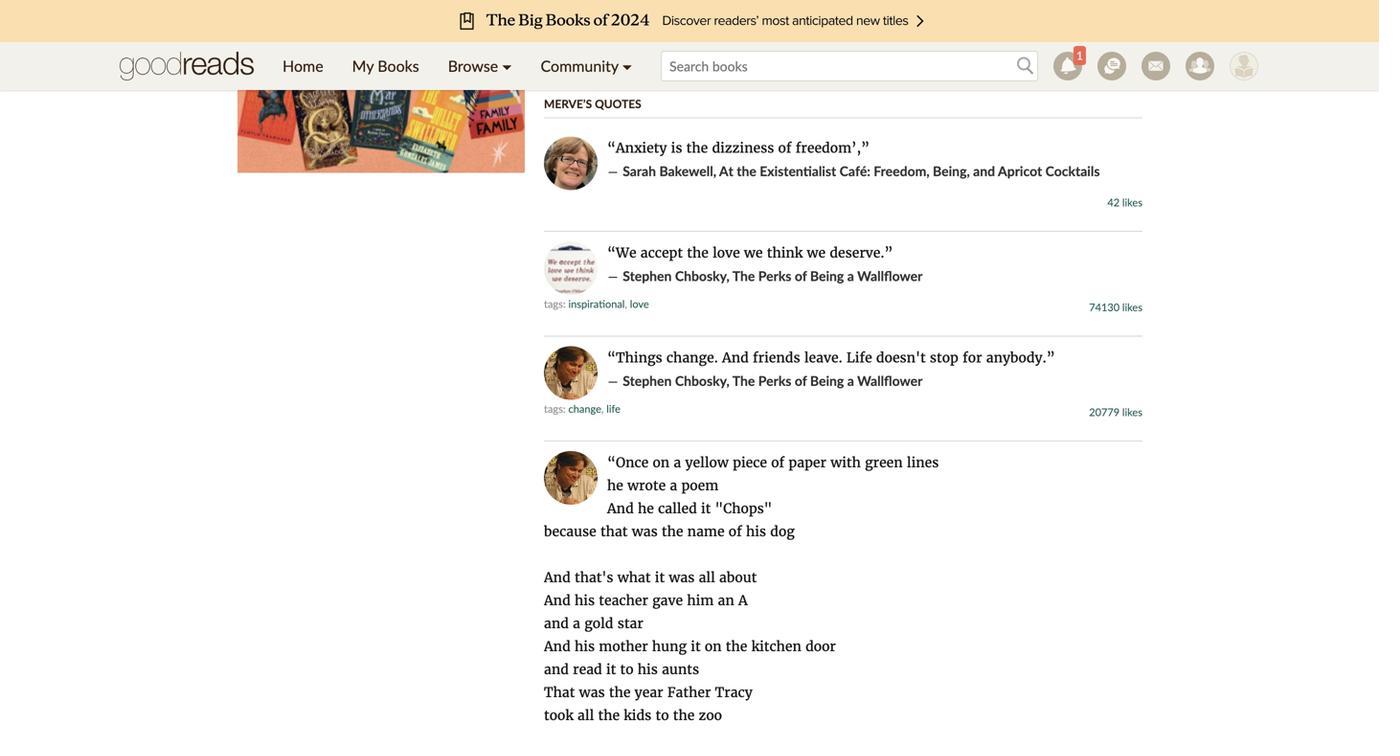 Task type: vqa. For each thing, say whether or not it's contained in the screenshot.
always the been
no



Task type: locate. For each thing, give the bounding box(es) containing it.
menu
[[268, 42, 647, 90]]

, left the life link
[[602, 402, 604, 415]]

tags: left change
[[544, 402, 566, 415]]

1 chbosky, from the top
[[675, 268, 730, 284]]

love inside tags: inspirational , love 74130 likes
[[630, 297, 649, 310]]

1 vertical spatial likes
[[1123, 301, 1143, 314]]

, for ―
[[602, 402, 604, 415]]

0 horizontal spatial he
[[607, 477, 624, 494]]

0 vertical spatial chbosky,
[[675, 268, 730, 284]]

likes right 74130
[[1123, 301, 1143, 314]]

a left gold
[[573, 615, 581, 632]]

the inside "we accept the love we think we deserve." ― stephen chbosky, the perks of being a wallflower
[[733, 268, 755, 284]]

wallflower down deserve."
[[858, 268, 923, 284]]

0 vertical spatial stephen chbosky image
[[544, 346, 598, 400]]

for
[[963, 349, 983, 366]]

1 perks from the top
[[759, 268, 792, 284]]

of down leave.
[[795, 373, 807, 389]]

0 vertical spatial perks
[[759, 268, 792, 284]]

0 horizontal spatial ▾
[[502, 57, 512, 75]]

1 stephen from the top
[[623, 268, 672, 284]]

we
[[744, 244, 763, 261], [807, 244, 826, 261]]

1 vertical spatial stephen chbosky image
[[544, 451, 598, 505]]

the left kitchen
[[726, 638, 748, 655]]

more of merve's books… link
[[1006, 54, 1143, 71]]

door
[[806, 638, 836, 655]]

1 horizontal spatial ,
[[625, 297, 628, 310]]

existentialist
[[760, 163, 837, 179]]

on right hung
[[705, 638, 722, 655]]

think
[[767, 244, 803, 261]]

74130
[[1090, 301, 1120, 314]]

a inside and that's what it was all about and his teacher gave him an a and a gold star and his mother hung it on the kitchen door and read it to his aunts that was the year father tracy took all the kids to the zoo
[[573, 615, 581, 632]]

advertisement element
[[238, 0, 525, 173]]

of up existentialist
[[779, 139, 792, 157]]

tags: left inspirational
[[544, 297, 566, 310]]

a up called
[[670, 477, 678, 494]]

to right the kids
[[656, 707, 669, 724]]

read
[[573, 661, 602, 678]]

perks down think
[[759, 268, 792, 284]]

tags: inside tags: inspirational , love 74130 likes
[[544, 297, 566, 310]]

2 chbosky, from the top
[[675, 373, 730, 389]]

more of merve's books…
[[1006, 55, 1143, 70]]

1 horizontal spatial all
[[699, 569, 716, 586]]

▾ down oct 22, 2022 02:11pm · like
[[623, 57, 632, 75]]

was down read
[[579, 684, 605, 701]]

wallflower
[[858, 268, 923, 284], [858, 373, 923, 389]]

he down "once
[[607, 477, 624, 494]]

chbosky, down accept
[[675, 268, 730, 284]]

love for ,
[[630, 297, 649, 310]]

likes inside tags: inspirational , love 74130 likes
[[1123, 301, 1143, 314]]

1 likes from the top
[[1123, 196, 1143, 209]]

all up him
[[699, 569, 716, 586]]

a inside "we accept the love we think we deserve." ― stephen chbosky, the perks of being a wallflower
[[848, 268, 855, 284]]

0 vertical spatial he
[[607, 477, 624, 494]]

― up the life
[[607, 373, 619, 390]]

0 vertical spatial was
[[632, 523, 658, 540]]

being up tags: inspirational , love 74130 likes
[[811, 268, 844, 284]]

a inside "things change. and friends leave. life doesn't stop for anybody." ― stephen chbosky, the perks of being a wallflower
[[848, 373, 855, 389]]

1 ▾ from the left
[[502, 57, 512, 75]]

of down think
[[795, 268, 807, 284]]

stephen chbosky image
[[544, 346, 598, 400], [544, 451, 598, 505]]

love
[[713, 244, 740, 261], [630, 297, 649, 310]]

wallflower down doesn't
[[858, 373, 923, 389]]

0 vertical spatial on
[[653, 454, 670, 471]]

like
[[700, 23, 720, 39]]

20779
[[1090, 406, 1120, 419]]

2 perks from the top
[[759, 373, 792, 389]]

1 horizontal spatial ▾
[[623, 57, 632, 75]]

and up that
[[544, 661, 569, 678]]

"chops"
[[715, 500, 773, 517]]

,
[[625, 297, 628, 310], [602, 402, 604, 415]]

2 likes from the top
[[1123, 301, 1143, 314]]

2 the perks of being a wallflower link from the top
[[733, 373, 923, 389]]

1 vertical spatial ―
[[607, 268, 619, 285]]

1 vertical spatial he
[[638, 500, 654, 517]]

the right accept
[[687, 244, 709, 261]]

▾ right the browse in the left top of the page
[[502, 57, 512, 75]]

the left the kids
[[598, 707, 620, 724]]

― left sarah
[[607, 163, 619, 180]]

2 being from the top
[[811, 373, 844, 389]]

stephen down ""things"
[[623, 373, 672, 389]]

anybody."
[[987, 349, 1056, 366]]

of inside "things change. and friends leave. life doesn't stop for anybody." ― stephen chbosky, the perks of being a wallflower
[[795, 373, 807, 389]]

the perks of being a wallflower link down leave.
[[733, 373, 923, 389]]

being down leave.
[[811, 373, 844, 389]]

stop
[[930, 349, 959, 366]]

being
[[811, 268, 844, 284], [811, 373, 844, 389]]

1 vertical spatial ,
[[602, 402, 604, 415]]

chbosky,
[[675, 268, 730, 284], [675, 373, 730, 389]]

, for chbosky,
[[625, 297, 628, 310]]

mother
[[599, 638, 648, 655]]

to
[[620, 661, 634, 678], [656, 707, 669, 724]]

, inside tags: inspirational , love 74130 likes
[[625, 297, 628, 310]]

tags:
[[544, 297, 566, 310], [544, 402, 566, 415]]

1 stephen chbosky image from the top
[[544, 346, 598, 400]]

1 horizontal spatial to
[[656, 707, 669, 724]]

he
[[607, 477, 624, 494], [638, 500, 654, 517]]

it up gave
[[655, 569, 665, 586]]

20779 likes link
[[1090, 406, 1143, 419]]

the up friends
[[733, 268, 755, 284]]

was
[[632, 523, 658, 540], [669, 569, 695, 586], [579, 684, 605, 701]]

0 horizontal spatial on
[[653, 454, 670, 471]]

love for the
[[713, 244, 740, 261]]

1 vertical spatial stephen
[[623, 373, 672, 389]]

oct 22, 2022 02:11pm link
[[549, 23, 686, 39]]

2 vertical spatial ―
[[607, 373, 619, 390]]

stephen chbosky image up because
[[544, 451, 598, 505]]

perks
[[759, 268, 792, 284], [759, 373, 792, 389]]

tags: inside tags: change , life 20779 likes
[[544, 402, 566, 415]]

and right being,
[[974, 163, 996, 179]]

doesn't
[[877, 349, 926, 366]]

that's
[[575, 569, 614, 586]]

that
[[544, 684, 575, 701]]

1 horizontal spatial love
[[713, 244, 740, 261]]

love left think
[[713, 244, 740, 261]]

2 vertical spatial likes
[[1123, 406, 1143, 419]]

1 ― from the top
[[607, 163, 619, 180]]

likes right "42"
[[1123, 196, 1143, 209]]

1 vertical spatial being
[[811, 373, 844, 389]]

stephen chbosky image up change
[[544, 346, 598, 400]]

0 vertical spatial being
[[811, 268, 844, 284]]

1
[[1077, 48, 1084, 62]]

, left love link
[[625, 297, 628, 310]]

the perks of being a wallflower link up tags: inspirational , love 74130 likes
[[733, 268, 923, 284]]

tags: for "we accept the love we think we deserve."
[[544, 297, 566, 310]]

change
[[569, 402, 602, 415]]

called
[[658, 500, 697, 517]]

quotes
[[595, 97, 642, 111]]

2 stephen from the top
[[623, 373, 672, 389]]

an
[[718, 592, 735, 609]]

1 horizontal spatial he
[[638, 500, 654, 517]]

teacher
[[599, 592, 649, 609]]

it
[[701, 500, 711, 517], [655, 569, 665, 586], [691, 638, 701, 655], [606, 661, 616, 678]]

0 vertical spatial all
[[699, 569, 716, 586]]

perks down friends
[[759, 373, 792, 389]]

his inside "once on a yellow piece of paper with green lines he wrote a poem and he called it "chops" because that was the name of his dog
[[746, 523, 767, 540]]

we left think
[[744, 244, 763, 261]]

all right took
[[578, 707, 594, 724]]

― down "we
[[607, 268, 619, 285]]

▾ inside popup button
[[623, 57, 632, 75]]

22,
[[574, 23, 593, 39]]

―
[[607, 163, 619, 180], [607, 268, 619, 285], [607, 373, 619, 390]]

perks inside "we accept the love we think we deserve." ― stephen chbosky, the perks of being a wallflower
[[759, 268, 792, 284]]

1 vertical spatial perks
[[759, 373, 792, 389]]

0 vertical spatial ―
[[607, 163, 619, 180]]

0 horizontal spatial to
[[620, 661, 634, 678]]

2 vertical spatial was
[[579, 684, 605, 701]]

42
[[1108, 196, 1120, 209]]

likes
[[1123, 196, 1143, 209], [1123, 301, 1143, 314], [1123, 406, 1143, 419]]

community ▾
[[541, 57, 632, 75]]

lines
[[907, 454, 939, 471]]

books
[[378, 57, 419, 75]]

1 horizontal spatial on
[[705, 638, 722, 655]]

1 horizontal spatial we
[[807, 244, 826, 261]]

chbosky, down the change.
[[675, 373, 730, 389]]

0 vertical spatial stephen
[[623, 268, 672, 284]]

his down that's
[[575, 592, 595, 609]]

Search books text field
[[661, 51, 1039, 81]]

the down called
[[662, 523, 684, 540]]

the down friends
[[733, 373, 755, 389]]

all
[[699, 569, 716, 586], [578, 707, 594, 724]]

of right more
[[1039, 55, 1050, 70]]

took
[[544, 707, 574, 724]]

3 ― from the top
[[607, 373, 619, 390]]

2 ▾ from the left
[[623, 57, 632, 75]]

0 horizontal spatial ,
[[602, 402, 604, 415]]

aunts
[[662, 661, 700, 678]]

1 horizontal spatial was
[[632, 523, 658, 540]]

a down deserve."
[[848, 268, 855, 284]]

his
[[746, 523, 767, 540], [575, 592, 595, 609], [575, 638, 595, 655], [638, 661, 658, 678]]

0 horizontal spatial we
[[744, 244, 763, 261]]

, inside tags: change , life 20779 likes
[[602, 402, 604, 415]]

1 the perks of being a wallflower link from the top
[[733, 268, 923, 284]]

"once on a yellow piece of paper with green lines he wrote a poem and he called it "chops" because that was the name of his dog
[[544, 454, 939, 540]]

on inside and that's what it was all about and his teacher gave him an a and a gold star and his mother hung it on the kitchen door and read it to his aunts that was the year father tracy took all the kids to the zoo
[[705, 638, 722, 655]]

0 vertical spatial likes
[[1123, 196, 1143, 209]]

love right inspirational
[[630, 297, 649, 310]]

it up name
[[701, 500, 711, 517]]

of down "chops" at the bottom right
[[729, 523, 742, 540]]

my books link
[[338, 42, 434, 90]]

green
[[865, 454, 903, 471]]

1 vertical spatial the
[[733, 373, 755, 389]]

0 horizontal spatial love
[[630, 297, 649, 310]]

2 we from the left
[[807, 244, 826, 261]]

tracy
[[715, 684, 753, 701]]

1 vertical spatial the perks of being a wallflower link
[[733, 373, 923, 389]]

being,
[[933, 163, 970, 179]]

the inside "we accept the love we think we deserve." ― stephen chbosky, the perks of being a wallflower
[[687, 244, 709, 261]]

2 stephen chbosky image from the top
[[544, 451, 598, 505]]

and
[[722, 349, 749, 366], [607, 500, 634, 517], [544, 569, 571, 586], [544, 592, 571, 609], [544, 638, 571, 655]]

0 vertical spatial the
[[733, 268, 755, 284]]

2 tags: from the top
[[544, 402, 566, 415]]

my
[[352, 57, 374, 75]]

stephen chbosky image for he wrote a poem
[[544, 451, 598, 505]]

0 vertical spatial tags:
[[544, 297, 566, 310]]

tags: for "things change. and friends leave. life doesn't stop for anybody."
[[544, 402, 566, 415]]

on
[[653, 454, 670, 471], [705, 638, 722, 655]]

and left gold
[[544, 615, 569, 632]]

0 vertical spatial the perks of being a wallflower link
[[733, 268, 923, 284]]

we accept the love we think we deserve. image
[[544, 241, 598, 312]]

was up gave
[[669, 569, 695, 586]]

▾ inside dropdown button
[[502, 57, 512, 75]]

2 the from the top
[[733, 373, 755, 389]]

likes right 20779
[[1123, 406, 1143, 419]]

of
[[1039, 55, 1050, 70], [779, 139, 792, 157], [795, 268, 807, 284], [795, 373, 807, 389], [772, 454, 785, 471], [729, 523, 742, 540]]

1 wallflower from the top
[[858, 268, 923, 284]]

1 tags: from the top
[[544, 297, 566, 310]]

likes inside tags: change , life 20779 likes
[[1123, 406, 1143, 419]]

2 wallflower from the top
[[858, 373, 923, 389]]

his down "chops" at the bottom right
[[746, 523, 767, 540]]

love inside "we accept the love we think we deserve." ― stephen chbosky, the perks of being a wallflower
[[713, 244, 740, 261]]

Search for books to add to your shelves search field
[[661, 51, 1039, 81]]

1 being from the top
[[811, 268, 844, 284]]

on up wrote
[[653, 454, 670, 471]]

1 vertical spatial on
[[705, 638, 722, 655]]

was right that
[[632, 523, 658, 540]]

we right think
[[807, 244, 826, 261]]

perks inside "things change. and friends leave. life doesn't stop for anybody." ― stephen chbosky, the perks of being a wallflower
[[759, 373, 792, 389]]

to down the mother
[[620, 661, 634, 678]]

a down life
[[848, 373, 855, 389]]

cocktails
[[1046, 163, 1100, 179]]

that
[[601, 523, 628, 540]]

0 vertical spatial and
[[974, 163, 996, 179]]

1 vertical spatial tags:
[[544, 402, 566, 415]]

the
[[733, 268, 755, 284], [733, 373, 755, 389]]

the right is
[[687, 139, 708, 157]]

change.
[[667, 349, 718, 366]]

life
[[847, 349, 873, 366]]

0 horizontal spatial all
[[578, 707, 594, 724]]

1 vertical spatial wallflower
[[858, 373, 923, 389]]

inbox image
[[1142, 52, 1171, 80]]

sarah bakewell image
[[544, 136, 598, 190]]

3 likes from the top
[[1123, 406, 1143, 419]]

2 horizontal spatial was
[[669, 569, 695, 586]]

likes for "things change. and friends leave. life doesn't stop for anybody."
[[1123, 406, 1143, 419]]

1 vertical spatial all
[[578, 707, 594, 724]]

tags: inspirational , love 74130 likes
[[544, 297, 1143, 314]]

the up the kids
[[609, 684, 631, 701]]

0 vertical spatial love
[[713, 244, 740, 261]]

1 vertical spatial chbosky,
[[675, 373, 730, 389]]

books…
[[1100, 55, 1143, 70]]

0 vertical spatial ,
[[625, 297, 628, 310]]

1 vertical spatial love
[[630, 297, 649, 310]]

stephen down accept
[[623, 268, 672, 284]]

and inside "things change. and friends leave. life doesn't stop for anybody." ― stephen chbosky, the perks of being a wallflower
[[722, 349, 749, 366]]

0 vertical spatial wallflower
[[858, 268, 923, 284]]

piece
[[733, 454, 767, 471]]

sarah
[[623, 163, 656, 179]]

he down wrote
[[638, 500, 654, 517]]

1 the from the top
[[733, 268, 755, 284]]

2 ― from the top
[[607, 268, 619, 285]]



Task type: describe. For each thing, give the bounding box(es) containing it.
was inside "once on a yellow piece of paper with green lines he wrote a poem and he called it "chops" because that was the name of his dog
[[632, 523, 658, 540]]

my books
[[352, 57, 419, 75]]

1 vertical spatial to
[[656, 707, 669, 724]]

stephen inside "things change. and friends leave. life doesn't stop for anybody." ― stephen chbosky, the perks of being a wallflower
[[623, 373, 672, 389]]

café:
[[840, 163, 871, 179]]

02:11pm
[[631, 23, 686, 39]]

1 vertical spatial and
[[544, 615, 569, 632]]

zoo
[[699, 707, 722, 724]]

browse ▾ button
[[434, 42, 527, 90]]

browse ▾
[[448, 57, 512, 75]]

gold
[[585, 615, 614, 632]]

it inside "once on a yellow piece of paper with green lines he wrote a poem and he called it "chops" because that was the name of his dog
[[701, 500, 711, 517]]

― inside "we accept the love we think we deserve." ― stephen chbosky, the perks of being a wallflower
[[607, 268, 619, 285]]

"things change. and friends leave. life doesn't stop for anybody." ― stephen chbosky, the perks of being a wallflower
[[607, 349, 1056, 390]]

a
[[739, 592, 748, 609]]

·
[[693, 23, 696, 39]]

74130 likes link
[[1090, 301, 1143, 314]]

"things
[[607, 349, 663, 366]]

▾ for community ▾
[[623, 57, 632, 75]]

on inside "once on a yellow piece of paper with green lines he wrote a poem and he called it "chops" because that was the name of his dog
[[653, 454, 670, 471]]

at the existentialist café: freedom, being, and apricot cocktails link
[[720, 163, 1100, 179]]

likes inside "anxiety is the dizziness of freedom'," ― sarah bakewell, at the existentialist café: freedom, being, and apricot cocktails 42 likes
[[1123, 196, 1143, 209]]

0 horizontal spatial was
[[579, 684, 605, 701]]

friend requests image
[[1186, 52, 1215, 80]]

"anxiety is the dizziness of freedom'," ― sarah bakewell, at the existentialist café: freedom, being, and apricot cocktails 42 likes
[[607, 139, 1143, 209]]

1 vertical spatial was
[[669, 569, 695, 586]]

community
[[541, 57, 619, 75]]

the perks of being a wallflower link for think
[[733, 268, 923, 284]]

name
[[688, 523, 725, 540]]

freedom',"
[[796, 139, 870, 157]]

yellow
[[686, 454, 729, 471]]

what
[[618, 569, 651, 586]]

poem
[[682, 477, 719, 494]]

wallflower inside "we accept the love we think we deserve." ― stephen chbosky, the perks of being a wallflower
[[858, 268, 923, 284]]

my group discussions image
[[1098, 52, 1127, 80]]

of inside "anxiety is the dizziness of freedom'," ― sarah bakewell, at the existentialist café: freedom, being, and apricot cocktails 42 likes
[[779, 139, 792, 157]]

of right piece on the right bottom of page
[[772, 454, 785, 471]]

likes for "we accept the love we think we deserve."
[[1123, 301, 1143, 314]]

― inside "anxiety is the dizziness of freedom'," ― sarah bakewell, at the existentialist café: freedom, being, and apricot cocktails 42 likes
[[607, 163, 619, 180]]

bakewell,
[[660, 163, 717, 179]]

kiki's delivery service, volume 1 by hayao miyazaki image
[[549, 0, 597, 14]]

about
[[720, 569, 757, 586]]

merve's
[[1053, 55, 1097, 70]]

home link
[[268, 42, 338, 90]]

merve's quotes link
[[544, 97, 642, 111]]

of inside "we accept the love we think we deserve." ― stephen chbosky, the perks of being a wallflower
[[795, 268, 807, 284]]

and inside "anxiety is the dizziness of freedom'," ― sarah bakewell, at the existentialist café: freedom, being, and apricot cocktails 42 likes
[[974, 163, 996, 179]]

▾ for browse ▾
[[502, 57, 512, 75]]

paper
[[789, 454, 827, 471]]

and that's what it was all about and his teacher gave him an a and a gold star and his mother hung it on the kitchen door and read it to his aunts that was the year father tracy took all the kids to the zoo
[[544, 569, 836, 724]]

accept
[[641, 244, 683, 261]]

notifications element
[[1054, 46, 1087, 80]]

wrote
[[628, 477, 666, 494]]

2 vertical spatial and
[[544, 661, 569, 678]]

is
[[671, 139, 683, 157]]

star
[[618, 615, 644, 632]]

bob builder image
[[1230, 52, 1259, 80]]

inspirational
[[569, 297, 625, 310]]

leave.
[[805, 349, 843, 366]]

0 vertical spatial to
[[620, 661, 634, 678]]

1 we from the left
[[744, 244, 763, 261]]

"anxiety
[[607, 139, 667, 157]]

and inside "once on a yellow piece of paper with green lines he wrote a poem and he called it "chops" because that was the name of his dog
[[607, 500, 634, 517]]

dizziness
[[712, 139, 775, 157]]

"once
[[607, 454, 649, 471]]

oct
[[549, 23, 571, 39]]

it right read
[[606, 661, 616, 678]]

kitchen
[[752, 638, 802, 655]]

oct 22, 2022 02:11pm · like
[[549, 23, 720, 39]]

father
[[668, 684, 711, 701]]

the inside "once on a yellow piece of paper with green lines he wrote a poem and he called it "chops" because that was the name of his dog
[[662, 523, 684, 540]]

wallflower inside "things change. and friends leave. life doesn't stop for anybody." ― stephen chbosky, the perks of being a wallflower
[[858, 373, 923, 389]]

the inside "things change. and friends leave. life doesn't stop for anybody." ― stephen chbosky, the perks of being a wallflower
[[733, 373, 755, 389]]

merve's quotes
[[544, 97, 642, 111]]

it right hung
[[691, 638, 701, 655]]

him
[[687, 592, 714, 609]]

1 button
[[1046, 42, 1090, 90]]

merve's
[[544, 97, 592, 111]]

the perks of being a wallflower link for life
[[733, 373, 923, 389]]

― inside "things change. and friends leave. life doesn't stop for anybody." ― stephen chbosky, the perks of being a wallflower
[[607, 373, 619, 390]]

inspirational link
[[569, 297, 625, 310]]

home
[[283, 57, 324, 75]]

"we accept the love we think we deserve." ― stephen chbosky, the perks of being a wallflower
[[607, 244, 923, 285]]

the right at
[[737, 163, 757, 179]]

42 likes link
[[1108, 196, 1143, 209]]

being inside "things change. and friends leave. life doesn't stop for anybody." ― stephen chbosky, the perks of being a wallflower
[[811, 373, 844, 389]]

2022
[[596, 23, 628, 39]]

because
[[544, 523, 597, 540]]

friends
[[753, 349, 801, 366]]

life link
[[607, 402, 621, 415]]

more
[[1006, 55, 1036, 70]]

the down father
[[673, 707, 695, 724]]

his up year
[[638, 661, 658, 678]]

stephen inside "we accept the love we think we deserve." ― stephen chbosky, the perks of being a wallflower
[[623, 268, 672, 284]]

at
[[720, 163, 734, 179]]

love link
[[630, 297, 649, 310]]

stephen chbosky image for ―
[[544, 346, 598, 400]]

being inside "we accept the love we think we deserve." ― stephen chbosky, the perks of being a wallflower
[[811, 268, 844, 284]]

menu containing home
[[268, 42, 647, 90]]

life
[[607, 402, 621, 415]]

kids
[[624, 707, 652, 724]]

tags: change , life 20779 likes
[[544, 402, 1143, 419]]

with
[[831, 454, 861, 471]]

gave
[[653, 592, 683, 609]]

dog
[[771, 523, 795, 540]]

his up read
[[575, 638, 595, 655]]

browse
[[448, 57, 498, 75]]

chbosky, inside "things change. and friends leave. life doesn't stop for anybody." ― stephen chbosky, the perks of being a wallflower
[[675, 373, 730, 389]]

chbosky, inside "we accept the love we think we deserve." ― stephen chbosky, the perks of being a wallflower
[[675, 268, 730, 284]]

year
[[635, 684, 664, 701]]

freedom,
[[874, 163, 930, 179]]

a left yellow
[[674, 454, 682, 471]]

like link
[[700, 23, 720, 39]]



